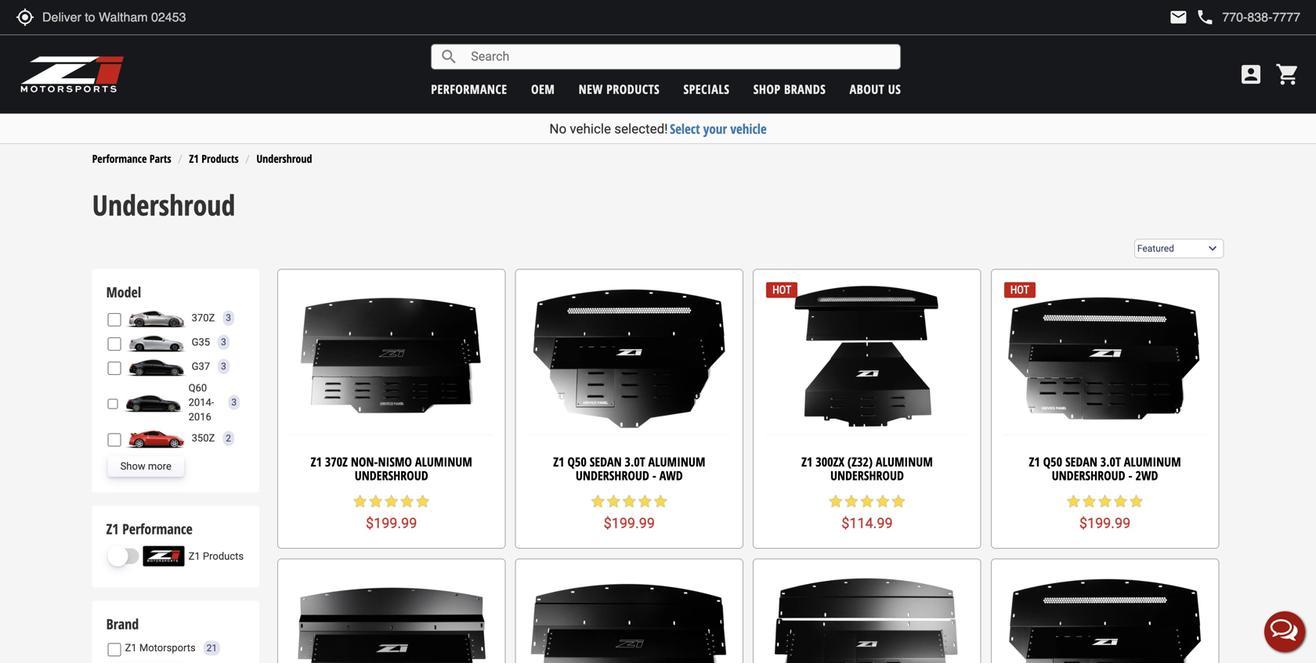 Task type: locate. For each thing, give the bounding box(es) containing it.
aluminum inside z1 370z non-nismo aluminum undershroud
[[415, 454, 473, 471]]

- inside z1 q50 sedan 3.0t aluminum undershroud - awd
[[653, 468, 657, 485]]

z1 products
[[189, 151, 239, 166], [189, 551, 244, 563]]

infiniti q60 coupe cv36 2014 2015 vq37vhr 3.7l z1 motorsports image
[[122, 393, 185, 413]]

3 for 370z
[[226, 313, 231, 324]]

products
[[607, 81, 660, 98]]

17 star from the left
[[1082, 494, 1098, 510]]

2 3.0t from the left
[[1101, 454, 1122, 471]]

3.0t for awd
[[625, 454, 646, 471]]

- left 2wd
[[1129, 468, 1133, 485]]

0 vertical spatial performance
[[92, 151, 147, 166]]

z1 products link
[[189, 151, 239, 166]]

1 horizontal spatial 370z
[[325, 454, 348, 471]]

1 star from the left
[[353, 494, 368, 510]]

1 horizontal spatial -
[[1129, 468, 1133, 485]]

q50 for z1 q50 sedan 3.0t aluminum undershroud - 2wd
[[1044, 454, 1063, 471]]

performance left parts
[[92, 151, 147, 166]]

350z
[[192, 433, 215, 445]]

z1 q50 sedan 3.0t aluminum undershroud - awd
[[554, 454, 706, 485]]

None checkbox
[[108, 338, 121, 351], [108, 398, 118, 411], [108, 338, 121, 351], [108, 398, 118, 411]]

3.0t inside the z1 q50 sedan 3.0t aluminum undershroud - 2wd
[[1101, 454, 1122, 471]]

1 horizontal spatial $199.99
[[604, 516, 655, 532]]

1 vertical spatial performance
[[122, 520, 193, 539]]

2
[[226, 433, 231, 444]]

$199.99 down z1 370z non-nismo aluminum undershroud
[[366, 516, 417, 532]]

g37
[[192, 361, 210, 373]]

- for 2wd
[[1129, 468, 1133, 485]]

show
[[120, 461, 146, 473]]

aluminum inside the z1 q50 sedan 3.0t aluminum undershroud - 2wd
[[1125, 454, 1182, 471]]

z1 motorsports
[[125, 643, 196, 655]]

vehicle right your
[[731, 120, 767, 138]]

your
[[704, 120, 728, 138]]

about
[[850, 81, 885, 98]]

- left awd
[[653, 468, 657, 485]]

parts
[[150, 151, 171, 166]]

z1 motorsports logo image
[[20, 55, 125, 94]]

z1 inside z1 370z non-nismo aluminum undershroud
[[311, 454, 322, 471]]

about us link
[[850, 81, 902, 98]]

performance down more
[[122, 520, 193, 539]]

q60 2014- 2016
[[189, 382, 214, 423]]

new
[[579, 81, 603, 98]]

sedan inside the z1 q50 sedan 3.0t aluminum undershroud - 2wd
[[1066, 454, 1098, 471]]

sedan left awd
[[590, 454, 622, 471]]

$199.99 down the z1 q50 sedan 3.0t aluminum undershroud - 2wd
[[1080, 516, 1131, 532]]

- inside the z1 q50 sedan 3.0t aluminum undershroud - 2wd
[[1129, 468, 1133, 485]]

0 horizontal spatial 370z
[[192, 312, 215, 324]]

z1 products down z1 performance
[[189, 551, 244, 563]]

vehicle
[[731, 120, 767, 138], [570, 121, 611, 137]]

0 vertical spatial products
[[202, 151, 239, 166]]

undershroud inside z1 q50 sedan 3.0t aluminum undershroud - awd
[[576, 468, 650, 485]]

more
[[148, 461, 172, 473]]

sedan
[[590, 454, 622, 471], [1066, 454, 1098, 471]]

1 vertical spatial 370z
[[325, 454, 348, 471]]

3 star star star star star $199.99 from the left
[[1067, 494, 1145, 532]]

2 sedan from the left
[[1066, 454, 1098, 471]]

new products
[[579, 81, 660, 98]]

3.0t
[[625, 454, 646, 471], [1101, 454, 1122, 471]]

- for awd
[[653, 468, 657, 485]]

$199.99 down z1 q50 sedan 3.0t aluminum undershroud - awd at bottom
[[604, 516, 655, 532]]

aluminum for z1 q50 sedan 3.0t aluminum undershroud - awd
[[649, 454, 706, 471]]

aluminum
[[415, 454, 473, 471], [649, 454, 706, 471], [876, 454, 933, 471], [1125, 454, 1182, 471]]

3 right nissan 370z z34 2009 2010 2011 2012 2013 2014 2015 2016 2017 2018 2019 3.7l vq37vhr vhr nismo z1 motorsports image
[[226, 313, 231, 324]]

my_location
[[16, 8, 34, 27]]

3.0t inside z1 q50 sedan 3.0t aluminum undershroud - awd
[[625, 454, 646, 471]]

1 sedan from the left
[[590, 454, 622, 471]]

1 aluminum from the left
[[415, 454, 473, 471]]

2 $199.99 from the left
[[604, 516, 655, 532]]

undershroud inside the z1 q50 sedan 3.0t aluminum undershroud - 2wd
[[1052, 468, 1126, 485]]

7 star from the left
[[606, 494, 622, 510]]

3 aluminum from the left
[[876, 454, 933, 471]]

sedan inside z1 q50 sedan 3.0t aluminum undershroud - awd
[[590, 454, 622, 471]]

370z left non- in the bottom of the page
[[325, 454, 348, 471]]

aluminum for z1 370z non-nismo aluminum undershroud
[[415, 454, 473, 471]]

1 horizontal spatial sedan
[[1066, 454, 1098, 471]]

vehicle right no
[[570, 121, 611, 137]]

None checkbox
[[108, 313, 121, 327], [108, 362, 121, 375], [108, 434, 121, 447], [108, 644, 121, 657], [108, 313, 121, 327], [108, 362, 121, 375], [108, 434, 121, 447], [108, 644, 121, 657]]

(z32)
[[848, 454, 873, 471]]

brand
[[106, 615, 139, 635]]

1 horizontal spatial q50
[[1044, 454, 1063, 471]]

q50 inside z1 q50 sedan 3.0t aluminum undershroud - awd
[[568, 454, 587, 471]]

performance link
[[431, 81, 508, 98]]

account_box
[[1239, 62, 1264, 87]]

star
[[353, 494, 368, 510], [368, 494, 384, 510], [384, 494, 400, 510], [400, 494, 415, 510], [415, 494, 431, 510], [591, 494, 606, 510], [606, 494, 622, 510], [622, 494, 638, 510], [638, 494, 653, 510], [653, 494, 669, 510], [829, 494, 844, 510], [844, 494, 860, 510], [860, 494, 876, 510], [876, 494, 891, 510], [891, 494, 907, 510], [1067, 494, 1082, 510], [1082, 494, 1098, 510], [1098, 494, 1114, 510], [1114, 494, 1129, 510], [1129, 494, 1145, 510]]

2 - from the left
[[1129, 468, 1133, 485]]

no vehicle selected! select your vehicle
[[550, 120, 767, 138]]

performance
[[431, 81, 508, 98]]

3 $199.99 from the left
[[1080, 516, 1131, 532]]

z1 products right parts
[[189, 151, 239, 166]]

star star star star star $199.99 down z1 q50 sedan 3.0t aluminum undershroud - awd at bottom
[[591, 494, 669, 532]]

1 vertical spatial z1 products
[[189, 551, 244, 563]]

1 - from the left
[[653, 468, 657, 485]]

20 star from the left
[[1129, 494, 1145, 510]]

about us
[[850, 81, 902, 98]]

3.0t left awd
[[625, 454, 646, 471]]

-
[[653, 468, 657, 485], [1129, 468, 1133, 485]]

1 horizontal spatial star star star star star $199.99
[[591, 494, 669, 532]]

3 right 'g35'
[[221, 337, 226, 348]]

0 horizontal spatial q50
[[568, 454, 587, 471]]

0 horizontal spatial -
[[653, 468, 657, 485]]

14 star from the left
[[876, 494, 891, 510]]

16 star from the left
[[1067, 494, 1082, 510]]

search
[[440, 47, 459, 66]]

2 q50 from the left
[[1044, 454, 1063, 471]]

15 star from the left
[[891, 494, 907, 510]]

3.0t left 2wd
[[1101, 454, 1122, 471]]

2 horizontal spatial star star star star star $199.99
[[1067, 494, 1145, 532]]

select your vehicle link
[[670, 120, 767, 138]]

0 horizontal spatial 3.0t
[[625, 454, 646, 471]]

2 star star star star star $199.99 from the left
[[591, 494, 669, 532]]

3
[[226, 313, 231, 324], [221, 337, 226, 348], [221, 362, 226, 373], [232, 397, 237, 408]]

5 star from the left
[[415, 494, 431, 510]]

370z
[[192, 312, 215, 324], [325, 454, 348, 471]]

show more
[[120, 461, 172, 473]]

0 horizontal spatial sedan
[[590, 454, 622, 471]]

z1
[[189, 151, 199, 166], [311, 454, 322, 471], [554, 454, 565, 471], [802, 454, 813, 471], [1030, 454, 1041, 471], [106, 520, 119, 539], [189, 551, 200, 563], [125, 643, 137, 655]]

2 star from the left
[[368, 494, 384, 510]]

performance
[[92, 151, 147, 166], [122, 520, 193, 539]]

specials
[[684, 81, 730, 98]]

aluminum for z1 q50 sedan 3.0t aluminum undershroud - 2wd
[[1125, 454, 1182, 471]]

star star star star star $199.99 down z1 370z non-nismo aluminum undershroud
[[353, 494, 431, 532]]

0 horizontal spatial $199.99
[[366, 516, 417, 532]]

undershroud
[[257, 151, 312, 166], [92, 186, 235, 224], [355, 468, 428, 485], [576, 468, 650, 485], [831, 468, 905, 485], [1052, 468, 1126, 485]]

370z up 'g35'
[[192, 312, 215, 324]]

z1 performance
[[106, 520, 193, 539]]

star star star star star $199.99 down the z1 q50 sedan 3.0t aluminum undershroud - 2wd
[[1067, 494, 1145, 532]]

vehicle inside no vehicle selected! select your vehicle
[[570, 121, 611, 137]]

10 star from the left
[[653, 494, 669, 510]]

star star star star star $199.99 for z1 q50 sedan 3.0t aluminum undershroud - awd
[[591, 494, 669, 532]]

sedan for z1 q50 sedan 3.0t aluminum undershroud - 2wd
[[1066, 454, 1098, 471]]

1 horizontal spatial 3.0t
[[1101, 454, 1122, 471]]

1 3.0t from the left
[[625, 454, 646, 471]]

3 for g35
[[221, 337, 226, 348]]

1 q50 from the left
[[568, 454, 587, 471]]

4 aluminum from the left
[[1125, 454, 1182, 471]]

mail phone
[[1170, 8, 1215, 27]]

1 $199.99 from the left
[[366, 516, 417, 532]]

select
[[670, 120, 701, 138]]

0 horizontal spatial vehicle
[[570, 121, 611, 137]]

star star star star star $199.99 for z1 370z non-nismo aluminum undershroud
[[353, 494, 431, 532]]

0 horizontal spatial star star star star star $199.99
[[353, 494, 431, 532]]

oem link
[[531, 81, 555, 98]]

2 aluminum from the left
[[649, 454, 706, 471]]

3 star from the left
[[384, 494, 400, 510]]

q50
[[568, 454, 587, 471], [1044, 454, 1063, 471]]

$199.99
[[366, 516, 417, 532], [604, 516, 655, 532], [1080, 516, 1131, 532]]

3 right g37 at the left of page
[[221, 362, 226, 373]]

star star star star star $199.99
[[353, 494, 431, 532], [591, 494, 669, 532], [1067, 494, 1145, 532]]

shop brands
[[754, 81, 826, 98]]

8 star from the left
[[622, 494, 638, 510]]

brands
[[785, 81, 826, 98]]

3 right q60 2014- 2016
[[232, 397, 237, 408]]

q50 inside the z1 q50 sedan 3.0t aluminum undershroud - 2wd
[[1044, 454, 1063, 471]]

2 horizontal spatial $199.99
[[1080, 516, 1131, 532]]

1 star star star star star $199.99 from the left
[[353, 494, 431, 532]]

sedan left 2wd
[[1066, 454, 1098, 471]]

3.0t for 2wd
[[1101, 454, 1122, 471]]

products
[[202, 151, 239, 166], [203, 551, 244, 563]]

Search search field
[[459, 45, 901, 69]]

aluminum inside z1 q50 sedan 3.0t aluminum undershroud - awd
[[649, 454, 706, 471]]



Task type: describe. For each thing, give the bounding box(es) containing it.
oem
[[531, 81, 555, 98]]

show more button
[[108, 457, 184, 477]]

q60
[[189, 382, 207, 394]]

21
[[207, 643, 217, 654]]

phone link
[[1197, 8, 1301, 27]]

star star star star star $199.99 for z1 q50 sedan 3.0t aluminum undershroud - 2wd
[[1067, 494, 1145, 532]]

13 star from the left
[[860, 494, 876, 510]]

infiniti g35 coupe sedan v35 v36 skyline 2003 2004 2005 2006 2007 2008 3.5l vq35de revup rev up vq35hr z1 motorsports image
[[125, 333, 188, 353]]

2wd
[[1136, 468, 1159, 485]]

shopping_cart
[[1276, 62, 1301, 87]]

$199.99 for z1 q50 sedan 3.0t aluminum undershroud - 2wd
[[1080, 516, 1131, 532]]

12 star from the left
[[844, 494, 860, 510]]

z1 q50 sedan 3.0t aluminum undershroud - 2wd
[[1030, 454, 1182, 485]]

nissan 350z z33 2003 2004 2005 2006 2007 2008 2009 vq35de 3.5l revup rev up vq35hr nismo z1 motorsports image
[[125, 429, 188, 449]]

undershroud inside "z1 300zx (z32) aluminum undershroud"
[[831, 468, 905, 485]]

1 horizontal spatial vehicle
[[731, 120, 767, 138]]

z1 inside z1 q50 sedan 3.0t aluminum undershroud - awd
[[554, 454, 565, 471]]

non-
[[351, 454, 378, 471]]

$199.99 for z1 q50 sedan 3.0t aluminum undershroud - awd
[[604, 516, 655, 532]]

18 star from the left
[[1098, 494, 1114, 510]]

star star star star star $114.99
[[829, 494, 907, 532]]

phone
[[1197, 8, 1215, 27]]

no
[[550, 121, 567, 137]]

2014-
[[189, 397, 214, 409]]

new products link
[[579, 81, 660, 98]]

mail
[[1170, 8, 1189, 27]]

9 star from the left
[[638, 494, 653, 510]]

z1 370z non-nismo aluminum undershroud
[[311, 454, 473, 485]]

specials link
[[684, 81, 730, 98]]

19 star from the left
[[1114, 494, 1129, 510]]

performance parts
[[92, 151, 171, 166]]

nismo
[[378, 454, 412, 471]]

mail link
[[1170, 8, 1189, 27]]

300zx
[[816, 454, 845, 471]]

nissan 370z z34 2009 2010 2011 2012 2013 2014 2015 2016 2017 2018 2019 3.7l vq37vhr vhr nismo z1 motorsports image
[[125, 308, 188, 329]]

infiniti g37 coupe sedan convertible v36 cv36 hv36 skyline 2008 2009 2010 2011 2012 2013 3.7l vq37vhr z1 motorsports image
[[125, 357, 188, 377]]

0 vertical spatial 370z
[[192, 312, 215, 324]]

4 star from the left
[[400, 494, 415, 510]]

account_box link
[[1235, 62, 1268, 87]]

awd
[[660, 468, 683, 485]]

z1 300zx (z32) aluminum undershroud
[[802, 454, 933, 485]]

1 vertical spatial products
[[203, 551, 244, 563]]

sedan for z1 q50 sedan 3.0t aluminum undershroud - awd
[[590, 454, 622, 471]]

$199.99 for z1 370z non-nismo aluminum undershroud
[[366, 516, 417, 532]]

3 for q60 2014- 2016
[[232, 397, 237, 408]]

370z inside z1 370z non-nismo aluminum undershroud
[[325, 454, 348, 471]]

shop brands link
[[754, 81, 826, 98]]

11 star from the left
[[829, 494, 844, 510]]

undershroud inside z1 370z non-nismo aluminum undershroud
[[355, 468, 428, 485]]

performance parts link
[[92, 151, 171, 166]]

us
[[889, 81, 902, 98]]

aluminum inside "z1 300zx (z32) aluminum undershroud"
[[876, 454, 933, 471]]

undershroud link
[[257, 151, 312, 166]]

selected!
[[615, 121, 668, 137]]

shopping_cart link
[[1272, 62, 1301, 87]]

3 for g37
[[221, 362, 226, 373]]

z1 inside "z1 300zx (z32) aluminum undershroud"
[[802, 454, 813, 471]]

q50 for z1 q50 sedan 3.0t aluminum undershroud - awd
[[568, 454, 587, 471]]

motorsports
[[139, 643, 196, 655]]

2016
[[189, 411, 211, 423]]

$114.99
[[842, 516, 893, 532]]

z1 inside the z1 q50 sedan 3.0t aluminum undershroud - 2wd
[[1030, 454, 1041, 471]]

model
[[106, 283, 141, 302]]

g35
[[192, 337, 210, 348]]

shop
[[754, 81, 781, 98]]

6 star from the left
[[591, 494, 606, 510]]

0 vertical spatial z1 products
[[189, 151, 239, 166]]



Task type: vqa. For each thing, say whether or not it's contained in the screenshot.


